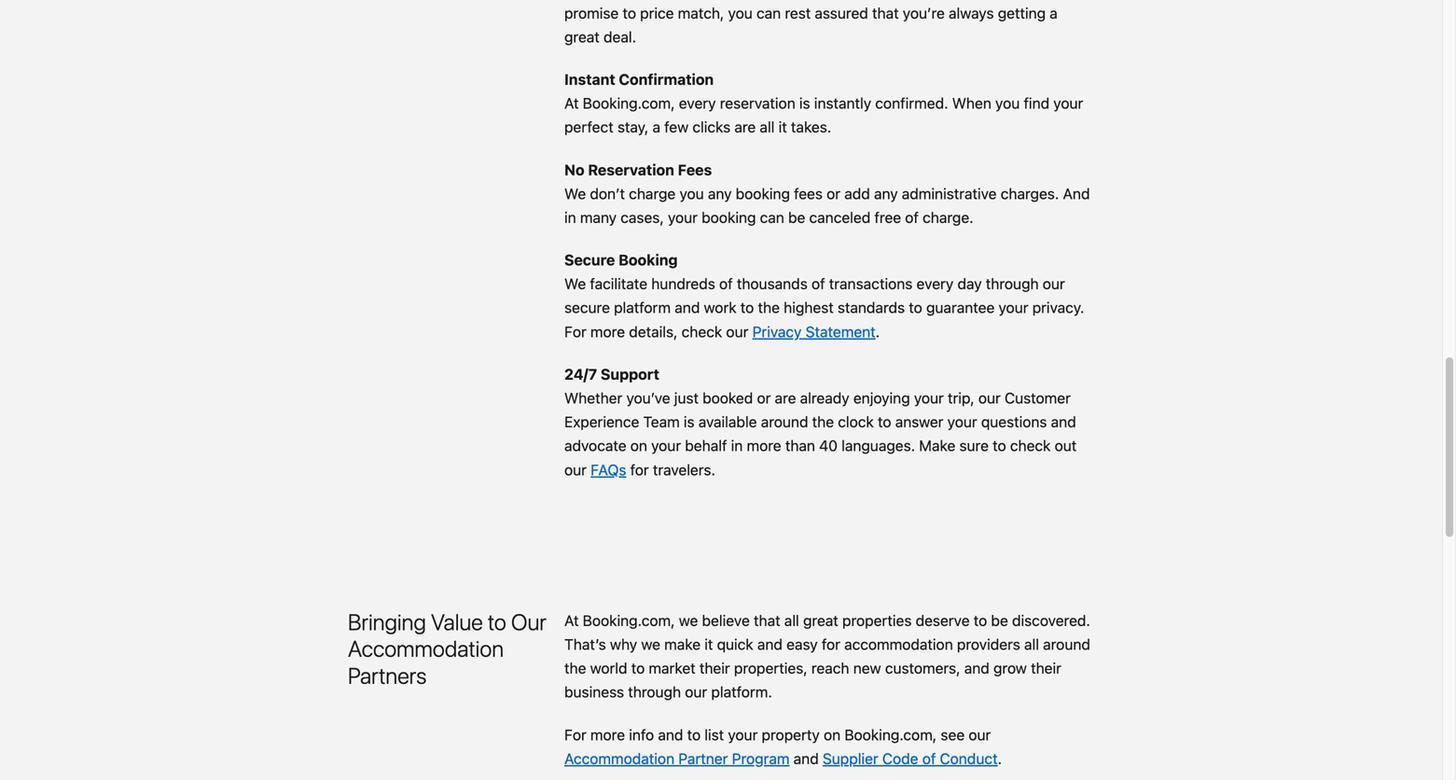 Task type: describe. For each thing, give the bounding box(es) containing it.
your inside the instant confirmation at booking.com, every reservation is instantly confirmed. when you find your perfect stay, a few clicks are all it takes.
[[1054, 94, 1084, 112]]

and up 'properties,' at the right of page
[[758, 635, 783, 653]]

highest
[[784, 299, 834, 317]]

discovered.
[[1012, 612, 1091, 629]]

support
[[601, 365, 660, 383]]

great
[[803, 612, 839, 629]]

or inside 24/7 support whether you've just booked or are already enjoying your trip, our customer experience team is available around the clock to answer your questions and advocate on your behalf in more than 40 languages. make sure to check out our
[[757, 389, 771, 407]]

privacy statement .
[[753, 323, 880, 340]]

and down property
[[794, 750, 819, 767]]

your down team
[[651, 437, 681, 455]]

around inside the at booking.com, we believe that all great properties deserve to be discovered. that's why we make it quick and easy for accommodation providers all around the world to market their properties, reach new customers, and grow their business through our platform.
[[1043, 635, 1091, 653]]

partner
[[679, 750, 728, 767]]

just
[[674, 389, 699, 407]]

don't
[[590, 185, 625, 202]]

more inside for more info and to list your property on booking.com, see our accommodation partner program and supplier code of conduct .
[[591, 726, 625, 743]]

at inside the instant confirmation at booking.com, every reservation is instantly confirmed. when you find your perfect stay, a few clicks are all it takes.
[[565, 94, 579, 112]]

your down trip,
[[948, 413, 978, 431]]

0 horizontal spatial we
[[641, 635, 661, 653]]

available
[[699, 413, 757, 431]]

our down 'work'
[[726, 323, 749, 340]]

and inside 24/7 support whether you've just booked or are already enjoying your trip, our customer experience team is available around the clock to answer your questions and advocate on your behalf in more than 40 languages. make sure to check out our
[[1051, 413, 1077, 431]]

supplier code of conduct link
[[823, 750, 998, 767]]

work
[[704, 299, 737, 317]]

it inside the instant confirmation at booking.com, every reservation is instantly confirmed. when you find your perfect stay, a few clicks are all it takes.
[[779, 118, 787, 136]]

properties
[[843, 612, 912, 629]]

booking.com, inside the at booking.com, we believe that all great properties deserve to be discovered. that's why we make it quick and easy for accommodation providers all around the world to market their properties, reach new customers, and grow their business through our platform.
[[583, 612, 675, 629]]

whether
[[565, 389, 623, 407]]

deserve
[[916, 612, 970, 629]]

that
[[754, 612, 781, 629]]

platform
[[614, 299, 671, 317]]

charge
[[629, 185, 676, 202]]

1 vertical spatial booking
[[702, 209, 756, 226]]

few
[[665, 118, 689, 136]]

add
[[845, 185, 870, 202]]

privacy.
[[1033, 299, 1085, 317]]

sure
[[960, 437, 989, 455]]

accommodation inside bringing value to our accommodation partners
[[348, 636, 504, 662]]

faqs
[[591, 461, 627, 478]]

instant confirmation at booking.com, every reservation is instantly confirmed. when you find your perfect stay, a few clicks are all it takes.
[[565, 70, 1084, 136]]

privacy
[[753, 323, 802, 340]]

the inside secure booking we facilitate hundreds of thousands of transactions every day through our secure platform and work to the highest standards to guarantee your privacy. for more details, check our
[[758, 299, 780, 317]]

to up providers
[[974, 612, 987, 629]]

can
[[760, 209, 785, 226]]

platform.
[[711, 683, 772, 701]]

on inside for more info and to list your property on booking.com, see our accommodation partner program and supplier code of conduct .
[[824, 726, 841, 743]]

business
[[565, 683, 624, 701]]

to right 'work'
[[741, 299, 754, 317]]

details,
[[629, 323, 678, 340]]

confirmation
[[619, 70, 714, 88]]

around inside 24/7 support whether you've just booked or are already enjoying your trip, our customer experience team is available around the clock to answer your questions and advocate on your behalf in more than 40 languages. make sure to check out our
[[761, 413, 809, 431]]

free
[[875, 209, 901, 226]]

of inside for more info and to list your property on booking.com, see our accommodation partner program and supplier code of conduct .
[[923, 750, 936, 767]]

you inside no reservation fees we don't charge you any booking fees or add any administrative charges. and in many cases, your booking can be canceled free of charge.
[[680, 185, 704, 202]]

confirmed.
[[876, 94, 949, 112]]

0 vertical spatial for
[[630, 461, 649, 478]]

be inside no reservation fees we don't charge you any booking fees or add any administrative charges. and in many cases, your booking can be canceled free of charge.
[[788, 209, 806, 226]]

is inside the instant confirmation at booking.com, every reservation is instantly confirmed. when you find your perfect stay, a few clicks are all it takes.
[[800, 94, 811, 112]]

canceled
[[809, 209, 871, 226]]

we inside no reservation fees we don't charge you any booking fees or add any administrative charges. and in many cases, your booking can be canceled free of charge.
[[565, 185, 586, 202]]

statement
[[806, 323, 876, 340]]

info
[[629, 726, 654, 743]]

conduct
[[940, 750, 998, 767]]

new
[[854, 659, 881, 677]]

24/7 support whether you've just booked or are already enjoying your trip, our customer experience team is available around the clock to answer your questions and advocate on your behalf in more than 40 languages. make sure to check out our
[[565, 365, 1077, 478]]

fees
[[794, 185, 823, 202]]

program
[[732, 750, 790, 767]]

are inside 24/7 support whether you've just booked or are already enjoying your trip, our customer experience team is available around the clock to answer your questions and advocate on your behalf in more than 40 languages. make sure to check out our
[[775, 389, 796, 407]]

and up accommodation partner program link
[[658, 726, 683, 743]]

no
[[565, 161, 585, 178]]

guarantee
[[927, 299, 995, 317]]

on inside 24/7 support whether you've just booked or are already enjoying your trip, our customer experience team is available around the clock to answer your questions and advocate on your behalf in more than 40 languages. make sure to check out our
[[631, 437, 648, 455]]

of up 'work'
[[719, 275, 733, 293]]

property
[[762, 726, 820, 743]]

our inside for more info and to list your property on booking.com, see our accommodation partner program and supplier code of conduct .
[[969, 726, 991, 743]]

list
[[705, 726, 724, 743]]

properties,
[[734, 659, 808, 677]]

the inside 24/7 support whether you've just booked or are already enjoying your trip, our customer experience team is available around the clock to answer your questions and advocate on your behalf in more than 40 languages. make sure to check out our
[[812, 413, 834, 431]]

accommodation partner program link
[[565, 750, 790, 767]]

find
[[1024, 94, 1050, 112]]

thousands
[[737, 275, 808, 293]]

than
[[786, 437, 816, 455]]

travelers.
[[653, 461, 716, 478]]

it inside the at booking.com, we believe that all great properties deserve to be discovered. that's why we make it quick and easy for accommodation providers all around the world to market their properties, reach new customers, and grow their business through our platform.
[[705, 635, 713, 653]]

enjoying
[[854, 389, 910, 407]]

more inside secure booking we facilitate hundreds of thousands of transactions every day through our secure platform and work to the highest standards to guarantee your privacy. for more details, check our
[[591, 323, 625, 340]]

experience
[[565, 413, 639, 431]]

see
[[941, 726, 965, 743]]

our inside the at booking.com, we believe that all great properties deserve to be discovered. that's why we make it quick and easy for accommodation providers all around the world to market their properties, reach new customers, and grow their business through our platform.
[[685, 683, 708, 701]]

day
[[958, 275, 982, 293]]

privacy statement link
[[753, 323, 876, 340]]

market
[[649, 659, 696, 677]]

our up privacy.
[[1043, 275, 1065, 293]]

that's
[[565, 635, 606, 653]]

and inside secure booking we facilitate hundreds of thousands of transactions every day through our secure platform and work to the highest standards to guarantee your privacy. for more details, check our
[[675, 299, 700, 317]]

to down why
[[631, 659, 645, 677]]

booking
[[619, 251, 678, 269]]

24/7
[[565, 365, 597, 383]]

partners
[[348, 662, 427, 689]]

our right trip,
[[979, 389, 1001, 407]]

secure
[[565, 299, 610, 317]]

your up answer
[[914, 389, 944, 407]]

bringing value to our accommodation partners
[[348, 609, 547, 689]]

when
[[952, 94, 992, 112]]

for more info and to list your property on booking.com, see our accommodation partner program and supplier code of conduct .
[[565, 726, 1002, 767]]

of inside no reservation fees we don't charge you any booking fees or add any administrative charges. and in many cases, your booking can be canceled free of charge.
[[905, 209, 919, 226]]

stay,
[[618, 118, 649, 136]]

for inside the at booking.com, we believe that all great properties deserve to be discovered. that's why we make it quick and easy for accommodation providers all around the world to market their properties, reach new customers, and grow their business through our platform.
[[822, 635, 841, 653]]

reservation
[[588, 161, 674, 178]]

to right standards
[[909, 299, 923, 317]]

behalf
[[685, 437, 727, 455]]

customer
[[1005, 389, 1071, 407]]

be inside the at booking.com, we believe that all great properties deserve to be discovered. that's why we make it quick and easy for accommodation providers all around the world to market their properties, reach new customers, and grow their business through our platform.
[[991, 612, 1008, 629]]

faqs link
[[591, 461, 627, 478]]

world
[[590, 659, 628, 677]]

you've
[[627, 389, 671, 407]]

0 vertical spatial booking
[[736, 185, 790, 202]]

1 any from the left
[[708, 185, 732, 202]]

clicks
[[693, 118, 731, 136]]

check inside secure booking we facilitate hundreds of thousands of transactions every day through our secure platform and work to the highest standards to guarantee your privacy. for more details, check our
[[682, 323, 722, 340]]



Task type: locate. For each thing, give the bounding box(es) containing it.
to down enjoying
[[878, 413, 892, 431]]

secure
[[565, 251, 615, 269]]

around up than
[[761, 413, 809, 431]]

through right day
[[986, 275, 1039, 293]]

2 their from the left
[[1031, 659, 1062, 677]]

0 horizontal spatial through
[[628, 683, 681, 701]]

0 horizontal spatial any
[[708, 185, 732, 202]]

booking.com, inside the instant confirmation at booking.com, every reservation is instantly confirmed. when you find your perfect stay, a few clicks are all it takes.
[[583, 94, 675, 112]]

0 vertical spatial is
[[800, 94, 811, 112]]

1 horizontal spatial their
[[1031, 659, 1062, 677]]

1 vertical spatial around
[[1043, 635, 1091, 653]]

your inside for more info and to list your property on booking.com, see our accommodation partner program and supplier code of conduct .
[[728, 726, 758, 743]]

every inside secure booking we facilitate hundreds of thousands of transactions every day through our secure platform and work to the highest standards to guarantee your privacy. for more details, check our
[[917, 275, 954, 293]]

2 vertical spatial more
[[591, 726, 625, 743]]

accommodation
[[845, 635, 953, 653]]

for inside for more info and to list your property on booking.com, see our accommodation partner program and supplier code of conduct .
[[565, 726, 587, 743]]

our down market
[[685, 683, 708, 701]]

booking.com, up why
[[583, 612, 675, 629]]

and down providers
[[965, 659, 990, 677]]

in left many
[[565, 209, 576, 226]]

. inside for more info and to list your property on booking.com, see our accommodation partner program and supplier code of conduct .
[[998, 750, 1002, 767]]

for down business
[[565, 726, 587, 743]]

of right free
[[905, 209, 919, 226]]

on
[[631, 437, 648, 455], [824, 726, 841, 743]]

0 horizontal spatial the
[[565, 659, 586, 677]]

is inside 24/7 support whether you've just booked or are already enjoying your trip, our customer experience team is available around the clock to answer your questions and advocate on your behalf in more than 40 languages. make sure to check out our
[[684, 413, 695, 431]]

0 horizontal spatial be
[[788, 209, 806, 226]]

be right can
[[788, 209, 806, 226]]

1 vertical spatial accommodation
[[565, 750, 675, 767]]

1 vertical spatial be
[[991, 612, 1008, 629]]

and up out
[[1051, 413, 1077, 431]]

2 vertical spatial all
[[1025, 635, 1039, 653]]

0 horizontal spatial in
[[565, 209, 576, 226]]

your inside no reservation fees we don't charge you any booking fees or add any administrative charges. and in many cases, your booking can be canceled free of charge.
[[668, 209, 698, 226]]

answer
[[896, 413, 944, 431]]

we down no
[[565, 185, 586, 202]]

in inside 24/7 support whether you've just booked or are already enjoying your trip, our customer experience team is available around the clock to answer your questions and advocate on your behalf in more than 40 languages. make sure to check out our
[[731, 437, 743, 455]]

to inside for more info and to list your property on booking.com, see our accommodation partner program and supplier code of conduct .
[[687, 726, 701, 743]]

every left day
[[917, 275, 954, 293]]

our up the conduct
[[969, 726, 991, 743]]

1 horizontal spatial is
[[800, 94, 811, 112]]

are left already
[[775, 389, 796, 407]]

at
[[565, 94, 579, 112], [565, 612, 579, 629]]

your down charge
[[668, 209, 698, 226]]

in
[[565, 209, 576, 226], [731, 437, 743, 455]]

0 horizontal spatial is
[[684, 413, 695, 431]]

to left "list"
[[687, 726, 701, 743]]

1 vertical spatial for
[[822, 635, 841, 653]]

it left takes.
[[779, 118, 787, 136]]

0 vertical spatial you
[[996, 94, 1020, 112]]

1 horizontal spatial we
[[679, 612, 698, 629]]

1 vertical spatial check
[[1010, 437, 1051, 455]]

charges.
[[1001, 185, 1059, 202]]

or right booked
[[757, 389, 771, 407]]

1 horizontal spatial through
[[986, 275, 1039, 293]]

0 horizontal spatial every
[[679, 94, 716, 112]]

1 horizontal spatial any
[[874, 185, 898, 202]]

faqs for travelers.
[[591, 461, 716, 478]]

1 vertical spatial all
[[785, 612, 799, 629]]

1 vertical spatial for
[[565, 726, 587, 743]]

1 vertical spatial we
[[565, 275, 586, 293]]

to right 'sure'
[[993, 437, 1006, 455]]

booking left can
[[702, 209, 756, 226]]

make
[[664, 635, 701, 653]]

2 horizontal spatial all
[[1025, 635, 1039, 653]]

more left info at bottom left
[[591, 726, 625, 743]]

1 vertical spatial the
[[812, 413, 834, 431]]

2 vertical spatial booking.com,
[[845, 726, 937, 743]]

1 horizontal spatial all
[[785, 612, 799, 629]]

accommodation down info at bottom left
[[565, 750, 675, 767]]

trip,
[[948, 389, 975, 407]]

be up providers
[[991, 612, 1008, 629]]

booking.com, up code on the bottom right
[[845, 726, 937, 743]]

of right code on the bottom right
[[923, 750, 936, 767]]

on up faqs for travelers.
[[631, 437, 648, 455]]

any down fees
[[708, 185, 732, 202]]

of
[[905, 209, 919, 226], [719, 275, 733, 293], [812, 275, 825, 293], [923, 750, 936, 767]]

0 vertical spatial .
[[876, 323, 880, 340]]

supplier
[[823, 750, 879, 767]]

bringing
[[348, 609, 426, 635]]

for inside secure booking we facilitate hundreds of thousands of transactions every day through our secure platform and work to the highest standards to guarantee your privacy. for more details, check our
[[565, 323, 587, 340]]

1 vertical spatial are
[[775, 389, 796, 407]]

1 for from the top
[[565, 323, 587, 340]]

0 horizontal spatial accommodation
[[348, 636, 504, 662]]

is up takes.
[[800, 94, 811, 112]]

believe
[[702, 612, 750, 629]]

0 horizontal spatial for
[[630, 461, 649, 478]]

grow
[[994, 659, 1027, 677]]

0 vertical spatial accommodation
[[348, 636, 504, 662]]

their
[[700, 659, 730, 677], [1031, 659, 1062, 677]]

. down standards
[[876, 323, 880, 340]]

transactions
[[829, 275, 913, 293]]

0 vertical spatial every
[[679, 94, 716, 112]]

1 horizontal spatial or
[[827, 185, 841, 202]]

any up free
[[874, 185, 898, 202]]

on up "supplier"
[[824, 726, 841, 743]]

accommodation inside for more info and to list your property on booking.com, see our accommodation partner program and supplier code of conduct .
[[565, 750, 675, 767]]

you
[[996, 94, 1020, 112], [680, 185, 704, 202]]

1 horizontal spatial .
[[998, 750, 1002, 767]]

1 horizontal spatial every
[[917, 275, 954, 293]]

0 horizontal spatial or
[[757, 389, 771, 407]]

1 at from the top
[[565, 94, 579, 112]]

1 horizontal spatial the
[[758, 299, 780, 317]]

0 horizontal spatial all
[[760, 118, 775, 136]]

1 horizontal spatial for
[[822, 635, 841, 653]]

are inside the instant confirmation at booking.com, every reservation is instantly confirmed. when you find your perfect stay, a few clicks are all it takes.
[[735, 118, 756, 136]]

0 vertical spatial on
[[631, 437, 648, 455]]

their right 'grow'
[[1031, 659, 1062, 677]]

standards
[[838, 299, 905, 317]]

to inside bringing value to our accommodation partners
[[488, 609, 506, 635]]

1 vertical spatial booking.com,
[[583, 612, 675, 629]]

their down quick
[[700, 659, 730, 677]]

hundreds
[[652, 275, 716, 293]]

every up the clicks
[[679, 94, 716, 112]]

accommodation down value
[[348, 636, 504, 662]]

instant
[[565, 70, 616, 88]]

1 horizontal spatial in
[[731, 437, 743, 455]]

0 vertical spatial the
[[758, 299, 780, 317]]

check down 'work'
[[682, 323, 722, 340]]

every
[[679, 94, 716, 112], [917, 275, 954, 293]]

1 their from the left
[[700, 659, 730, 677]]

booking.com, inside for more info and to list your property on booking.com, see our accommodation partner program and supplier code of conduct .
[[845, 726, 937, 743]]

.
[[876, 323, 880, 340], [998, 750, 1002, 767]]

booked
[[703, 389, 753, 407]]

. down 'grow'
[[998, 750, 1002, 767]]

around down discovered.
[[1043, 635, 1091, 653]]

0 vertical spatial for
[[565, 323, 587, 340]]

booking
[[736, 185, 790, 202], [702, 209, 756, 226]]

our
[[511, 609, 547, 635]]

out
[[1055, 437, 1077, 455]]

through inside secure booking we facilitate hundreds of thousands of transactions every day through our secure platform and work to the highest standards to guarantee your privacy. for more details, check our
[[986, 275, 1039, 293]]

the down already
[[812, 413, 834, 431]]

advocate
[[565, 437, 627, 455]]

of up highest
[[812, 275, 825, 293]]

your left privacy.
[[999, 299, 1029, 317]]

for down secure
[[565, 323, 587, 340]]

it right make
[[705, 635, 713, 653]]

1 vertical spatial we
[[641, 635, 661, 653]]

the down "thousands"
[[758, 299, 780, 317]]

0 horizontal spatial it
[[705, 635, 713, 653]]

1 horizontal spatial accommodation
[[565, 750, 675, 767]]

0 vertical spatial booking.com,
[[583, 94, 675, 112]]

0 vertical spatial or
[[827, 185, 841, 202]]

through down market
[[628, 683, 681, 701]]

at up 'perfect' on the top left of the page
[[565, 94, 579, 112]]

make
[[919, 437, 956, 455]]

0 horizontal spatial are
[[735, 118, 756, 136]]

more left than
[[747, 437, 782, 455]]

team
[[643, 413, 680, 431]]

all inside the instant confirmation at booking.com, every reservation is instantly confirmed. when you find your perfect stay, a few clicks are all it takes.
[[760, 118, 775, 136]]

1 horizontal spatial are
[[775, 389, 796, 407]]

are down 'reservation' at the top of page
[[735, 118, 756, 136]]

1 horizontal spatial you
[[996, 94, 1020, 112]]

our down advocate
[[565, 461, 587, 478]]

more down secure
[[591, 323, 625, 340]]

0 vertical spatial it
[[779, 118, 787, 136]]

1 vertical spatial in
[[731, 437, 743, 455]]

0 vertical spatial at
[[565, 94, 579, 112]]

reach
[[812, 659, 850, 677]]

0 horizontal spatial you
[[680, 185, 704, 202]]

2 at from the top
[[565, 612, 579, 629]]

we
[[679, 612, 698, 629], [641, 635, 661, 653]]

or left add
[[827, 185, 841, 202]]

0 vertical spatial through
[[986, 275, 1039, 293]]

your
[[1054, 94, 1084, 112], [668, 209, 698, 226], [999, 299, 1029, 317], [914, 389, 944, 407], [948, 413, 978, 431], [651, 437, 681, 455], [728, 726, 758, 743]]

charge.
[[923, 209, 974, 226]]

all down 'reservation' at the top of page
[[760, 118, 775, 136]]

2 horizontal spatial the
[[812, 413, 834, 431]]

quick
[[717, 635, 754, 653]]

cases,
[[621, 209, 664, 226]]

a
[[653, 118, 661, 136]]

facilitate
[[590, 275, 648, 293]]

or inside no reservation fees we don't charge you any booking fees or add any administrative charges. and in many cases, your booking can be canceled free of charge.
[[827, 185, 841, 202]]

no reservation fees we don't charge you any booking fees or add any administrative charges. and in many cases, your booking can be canceled free of charge.
[[565, 161, 1090, 226]]

check down questions
[[1010, 437, 1051, 455]]

and
[[675, 299, 700, 317], [1051, 413, 1077, 431], [758, 635, 783, 653], [965, 659, 990, 677], [658, 726, 683, 743], [794, 750, 819, 767]]

1 vertical spatial on
[[824, 726, 841, 743]]

for up reach at the right
[[822, 635, 841, 653]]

1 horizontal spatial it
[[779, 118, 787, 136]]

more
[[591, 323, 625, 340], [747, 437, 782, 455], [591, 726, 625, 743]]

0 vertical spatial in
[[565, 209, 576, 226]]

0 vertical spatial all
[[760, 118, 775, 136]]

1 horizontal spatial be
[[991, 612, 1008, 629]]

every inside the instant confirmation at booking.com, every reservation is instantly confirmed. when you find your perfect stay, a few clicks are all it takes.
[[679, 94, 716, 112]]

we right why
[[641, 635, 661, 653]]

0 horizontal spatial check
[[682, 323, 722, 340]]

through inside the at booking.com, we believe that all great properties deserve to be discovered. that's why we make it quick and easy for accommodation providers all around the world to market their properties, reach new customers, and grow their business through our platform.
[[628, 683, 681, 701]]

0 vertical spatial be
[[788, 209, 806, 226]]

1 vertical spatial at
[[565, 612, 579, 629]]

1 vertical spatial is
[[684, 413, 695, 431]]

2 any from the left
[[874, 185, 898, 202]]

are
[[735, 118, 756, 136], [775, 389, 796, 407]]

2 for from the top
[[565, 726, 587, 743]]

all down discovered.
[[1025, 635, 1039, 653]]

questions
[[981, 413, 1047, 431]]

1 vertical spatial you
[[680, 185, 704, 202]]

1 vertical spatial .
[[998, 750, 1002, 767]]

easy
[[787, 635, 818, 653]]

1 vertical spatial more
[[747, 437, 782, 455]]

be
[[788, 209, 806, 226], [991, 612, 1008, 629]]

booking.com, up stay,
[[583, 94, 675, 112]]

it
[[779, 118, 787, 136], [705, 635, 713, 653]]

providers
[[957, 635, 1021, 653]]

for right faqs
[[630, 461, 649, 478]]

you left find
[[996, 94, 1020, 112]]

0 vertical spatial we
[[679, 612, 698, 629]]

in inside no reservation fees we don't charge you any booking fees or add any administrative charges. and in many cases, your booking can be canceled free of charge.
[[565, 209, 576, 226]]

0 vertical spatial are
[[735, 118, 756, 136]]

your right "list"
[[728, 726, 758, 743]]

check inside 24/7 support whether you've just booked or are already enjoying your trip, our customer experience team is available around the clock to answer your questions and advocate on your behalf in more than 40 languages. make sure to check out our
[[1010, 437, 1051, 455]]

1 vertical spatial through
[[628, 683, 681, 701]]

you inside the instant confirmation at booking.com, every reservation is instantly confirmed. when you find your perfect stay, a few clicks are all it takes.
[[996, 94, 1020, 112]]

0 horizontal spatial .
[[876, 323, 880, 340]]

1 horizontal spatial around
[[1043, 635, 1091, 653]]

around
[[761, 413, 809, 431], [1043, 635, 1091, 653]]

the inside the at booking.com, we believe that all great properties deserve to be discovered. that's why we make it quick and easy for accommodation providers all around the world to market their properties, reach new customers, and grow their business through our platform.
[[565, 659, 586, 677]]

all right that
[[785, 612, 799, 629]]

at booking.com, we believe that all great properties deserve to be discovered. that's why we make it quick and easy for accommodation providers all around the world to market their properties, reach new customers, and grow their business through our platform.
[[565, 612, 1091, 701]]

0 horizontal spatial on
[[631, 437, 648, 455]]

2 vertical spatial the
[[565, 659, 586, 677]]

0 horizontal spatial around
[[761, 413, 809, 431]]

1 vertical spatial it
[[705, 635, 713, 653]]

in down available
[[731, 437, 743, 455]]

check
[[682, 323, 722, 340], [1010, 437, 1051, 455]]

instantly
[[814, 94, 872, 112]]

the down that's
[[565, 659, 586, 677]]

you down fees
[[680, 185, 704, 202]]

code
[[883, 750, 919, 767]]

1 vertical spatial or
[[757, 389, 771, 407]]

0 vertical spatial more
[[591, 323, 625, 340]]

more inside 24/7 support whether you've just booked or are already enjoying your trip, our customer experience team is available around the clock to answer your questions and advocate on your behalf in more than 40 languages. make sure to check out our
[[747, 437, 782, 455]]

we up secure
[[565, 275, 586, 293]]

1 vertical spatial every
[[917, 275, 954, 293]]

is down just
[[684, 413, 695, 431]]

0 horizontal spatial their
[[700, 659, 730, 677]]

your inside secure booking we facilitate hundreds of thousands of transactions every day through our secure platform and work to the highest standards to guarantee your privacy. for more details, check our
[[999, 299, 1029, 317]]

to left our
[[488, 609, 506, 635]]

fees
[[678, 161, 712, 178]]

administrative
[[902, 185, 997, 202]]

value
[[431, 609, 483, 635]]

we up make
[[679, 612, 698, 629]]

0 vertical spatial check
[[682, 323, 722, 340]]

1 horizontal spatial on
[[824, 726, 841, 743]]

0 vertical spatial we
[[565, 185, 586, 202]]

your right find
[[1054, 94, 1084, 112]]

at up that's
[[565, 612, 579, 629]]

booking up can
[[736, 185, 790, 202]]

clock
[[838, 413, 874, 431]]

at inside the at booking.com, we believe that all great properties deserve to be discovered. that's why we make it quick and easy for accommodation providers all around the world to market their properties, reach new customers, and grow their business through our platform.
[[565, 612, 579, 629]]

reservation
[[720, 94, 796, 112]]

many
[[580, 209, 617, 226]]

any
[[708, 185, 732, 202], [874, 185, 898, 202]]

perfect
[[565, 118, 614, 136]]

0 vertical spatial around
[[761, 413, 809, 431]]

we inside secure booking we facilitate hundreds of thousands of transactions every day through our secure platform and work to the highest standards to guarantee your privacy. for more details, check our
[[565, 275, 586, 293]]

2 we from the top
[[565, 275, 586, 293]]

1 horizontal spatial check
[[1010, 437, 1051, 455]]

and
[[1063, 185, 1090, 202]]

and down hundreds
[[675, 299, 700, 317]]

why
[[610, 635, 637, 653]]

1 we from the top
[[565, 185, 586, 202]]



Task type: vqa. For each thing, say whether or not it's contained in the screenshot.
Pinetop-
no



